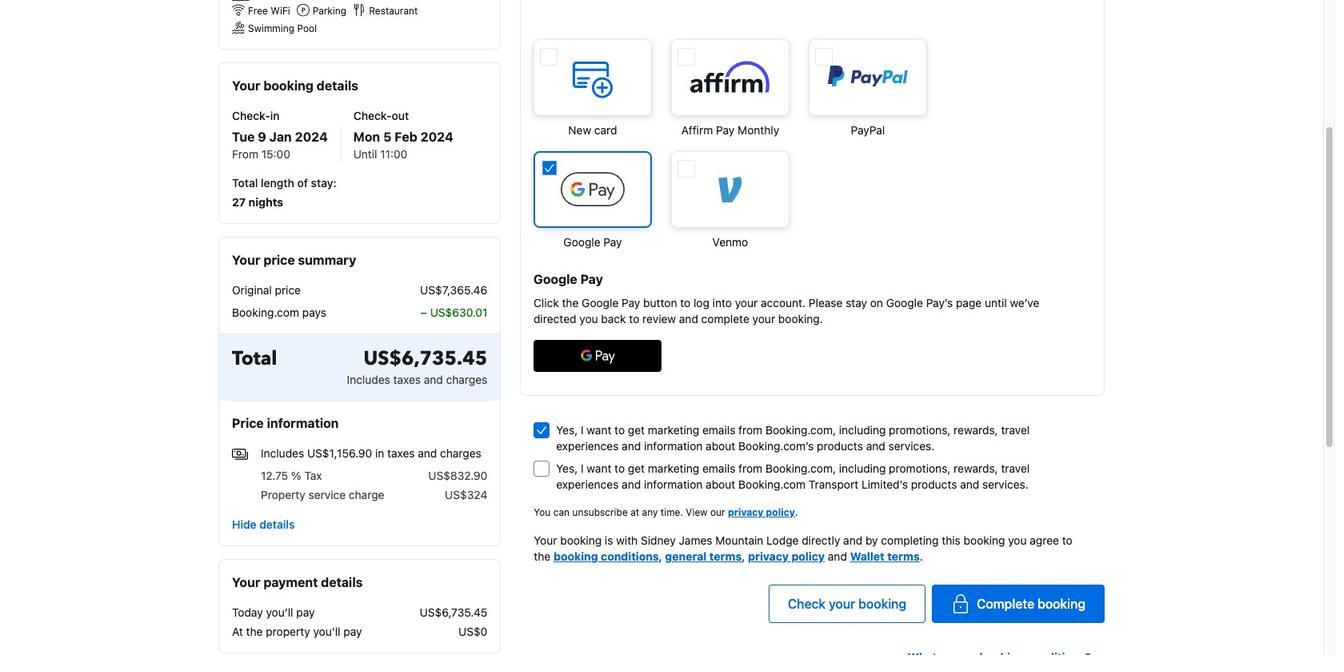 Task type: locate. For each thing, give the bounding box(es) containing it.
1 vertical spatial includes
[[261, 447, 304, 460]]

to
[[615, 423, 625, 437], [615, 462, 625, 475], [1063, 534, 1073, 547]]

privacy policy link up lodge
[[728, 507, 796, 519]]

2 get from the top
[[628, 462, 645, 475]]

1 vertical spatial including
[[839, 462, 886, 475]]

1 travel from the top
[[1002, 423, 1030, 437]]

experiences inside yes, i want to get marketing emails from booking.com, including promotions, rewards, travel experiences and information about booking.com transport limited's products and services.
[[556, 478, 619, 491]]

including for limited's
[[839, 462, 886, 475]]

from for booking.com
[[739, 462, 763, 475]]

1 vertical spatial the
[[246, 625, 263, 639]]

mountain
[[716, 534, 764, 547]]

charges
[[446, 373, 488, 387], [440, 447, 482, 460]]

1 vertical spatial information
[[644, 439, 703, 453]]

us$6,735.45
[[364, 346, 488, 372], [420, 606, 488, 620]]

privacy right our
[[728, 507, 764, 519]]

at
[[232, 625, 243, 639]]

complete booking button
[[932, 585, 1105, 623]]

property service charge
[[261, 488, 385, 502]]

2 , from the left
[[742, 550, 745, 563]]

tax
[[305, 469, 322, 483]]

the
[[534, 550, 551, 563], [246, 625, 263, 639]]

2 experiences from the top
[[556, 478, 619, 491]]

0 vertical spatial services.
[[889, 439, 935, 453]]

about inside yes, i want to get marketing emails from booking.com, including promotions, rewards, travel experiences and information about booking.com's products and services.
[[706, 439, 736, 453]]

0 horizontal spatial services.
[[889, 439, 935, 453]]

i inside yes, i want to get marketing emails from booking.com, including promotions, rewards, travel experiences and information about booking.com transport limited's products and services.
[[581, 462, 584, 475]]

us$6,735.45 up 'us$0' at the left of page
[[420, 606, 488, 620]]

0 vertical spatial price
[[264, 253, 295, 267]]

1 vertical spatial travel
[[1002, 462, 1030, 475]]

1 vertical spatial services.
[[983, 478, 1029, 491]]

policy
[[766, 507, 796, 519], [792, 550, 825, 563]]

2 booking.com, from the top
[[766, 462, 836, 475]]

1 horizontal spatial ,
[[742, 550, 745, 563]]

the inside your booking is with sidney james mountain lodge directly and by completing this booking you agree to the
[[534, 550, 551, 563]]

booking.com,
[[766, 423, 836, 437], [766, 462, 836, 475]]

yes, inside yes, i want to get marketing emails from booking.com, including promotions, rewards, travel experiences and information about booking.com's products and services.
[[556, 423, 578, 437]]

your for your booking details
[[232, 78, 260, 93]]

2 emails from the top
[[703, 462, 736, 475]]

0 vertical spatial in
[[270, 109, 280, 122]]

1 horizontal spatial in
[[375, 447, 384, 460]]

get for yes, i want to get marketing emails from booking.com, including promotions, rewards, travel experiences and information about booking.com's products and services.
[[628, 423, 645, 437]]

total up 27
[[232, 176, 258, 190]]

booking conditions link
[[554, 550, 659, 563]]

complete
[[977, 597, 1035, 611]]

1 horizontal spatial the
[[534, 550, 551, 563]]

today
[[232, 606, 263, 620]]

promotions, inside yes, i want to get marketing emails from booking.com, including promotions, rewards, travel experiences and information about booking.com's products and services.
[[889, 423, 951, 437]]

1 vertical spatial products
[[911, 478, 958, 491]]

1 i from the top
[[581, 423, 584, 437]]

services. up limited's
[[889, 439, 935, 453]]

1 check- from the left
[[232, 109, 270, 122]]

to for yes, i want to get marketing emails from booking.com, including promotions, rewards, travel experiences and information about booking.com's products and services.
[[615, 423, 625, 437]]

emails inside yes, i want to get marketing emails from booking.com, including promotions, rewards, travel experiences and information about booking.com's products and services.
[[703, 423, 736, 437]]

0 vertical spatial marketing
[[648, 423, 700, 437]]

1 horizontal spatial check-
[[354, 109, 392, 122]]

0 horizontal spatial 2024
[[295, 130, 328, 144]]

booking down the can
[[554, 550, 598, 563]]

check- up mon
[[354, 109, 392, 122]]

original price
[[232, 283, 301, 297]]

1 horizontal spatial includes
[[347, 373, 390, 387]]

transport
[[809, 478, 859, 491]]

booking.com inside yes, i want to get marketing emails from booking.com, including promotions, rewards, travel experiences and information about booking.com transport limited's products and services.
[[739, 478, 806, 491]]

from inside yes, i want to get marketing emails from booking.com, including promotions, rewards, travel experiences and information about booking.com's products and services.
[[739, 423, 763, 437]]

1 vertical spatial privacy
[[748, 550, 789, 563]]

2 promotions, from the top
[[889, 462, 951, 475]]

your up today
[[232, 576, 260, 590]]

us$6,735.45 for today you'll pay
[[420, 606, 488, 620]]

from up booking.com's
[[739, 423, 763, 437]]

feb
[[395, 130, 418, 144]]

0 vertical spatial booking.com
[[232, 306, 299, 319]]

booking.com down booking.com's
[[739, 478, 806, 491]]

at
[[631, 507, 640, 519]]

booking left is
[[560, 534, 602, 547]]

the right at
[[246, 625, 263, 639]]

i
[[581, 423, 584, 437], [581, 462, 584, 475]]

1 vertical spatial promotions,
[[889, 462, 951, 475]]

taxes
[[393, 373, 421, 387], [387, 447, 415, 460]]

, down the mountain
[[742, 550, 745, 563]]

0 horizontal spatial pay
[[296, 606, 315, 620]]

0 horizontal spatial booking.com
[[232, 306, 299, 319]]

5
[[383, 130, 392, 144]]

in
[[270, 109, 280, 122], [375, 447, 384, 460]]

2 vertical spatial details
[[321, 576, 363, 590]]

0 vertical spatial rewards,
[[954, 423, 999, 437]]

0 horizontal spatial the
[[246, 625, 263, 639]]

1 experiences from the top
[[556, 439, 619, 453]]

about for booking.com
[[706, 478, 736, 491]]

products right limited's
[[911, 478, 958, 491]]

2 marketing from the top
[[648, 462, 700, 475]]

information inside yes, i want to get marketing emails from booking.com, including promotions, rewards, travel experiences and information about booking.com transport limited's products and services.
[[644, 478, 703, 491]]

1 horizontal spatial 2024
[[421, 130, 454, 144]]

2024 inside check-in tue 9 jan 2024 from 15:00
[[295, 130, 328, 144]]

information inside yes, i want to get marketing emails from booking.com, including promotions, rewards, travel experiences and information about booking.com's products and services.
[[644, 439, 703, 453]]

1 vertical spatial emails
[[703, 462, 736, 475]]

1 terms from the left
[[710, 550, 742, 563]]

about up our
[[706, 478, 736, 491]]

travel for yes, i want to get marketing emails from booking.com, including promotions, rewards, travel experiences and information about booking.com's products and services.
[[1002, 423, 1030, 437]]

products
[[817, 439, 863, 453], [911, 478, 958, 491]]

total down booking.com pays
[[232, 346, 277, 372]]

1 vertical spatial marketing
[[648, 462, 700, 475]]

to for yes, i want to get marketing emails from booking.com, including promotions, rewards, travel experiences and information about booking.com transport limited's products and services.
[[615, 462, 625, 475]]

1 vertical spatial booking.com,
[[766, 462, 836, 475]]

your for your payment details
[[232, 576, 260, 590]]

get inside yes, i want to get marketing emails from booking.com, including promotions, rewards, travel experiences and information about booking.com transport limited's products and services.
[[628, 462, 645, 475]]

in right us$1,156.90
[[375, 447, 384, 460]]

2 travel from the top
[[1002, 462, 1030, 475]]

wallet terms link
[[851, 550, 920, 563]]

.
[[796, 507, 798, 519], [920, 550, 923, 563]]

yes, inside yes, i want to get marketing emails from booking.com, including promotions, rewards, travel experiences and information about booking.com transport limited's products and services.
[[556, 462, 578, 475]]

1 emails from the top
[[703, 423, 736, 437]]

this
[[942, 534, 961, 547]]

our
[[711, 507, 726, 519]]

services. inside yes, i want to get marketing emails from booking.com, including promotions, rewards, travel experiences and information about booking.com transport limited's products and services.
[[983, 478, 1029, 491]]

experiences for yes, i want to get marketing emails from booking.com, including promotions, rewards, travel experiences and information about booking.com transport limited's products and services.
[[556, 478, 619, 491]]

details for booking
[[317, 78, 359, 93]]

length
[[261, 176, 294, 190]]

2 vertical spatial to
[[1063, 534, 1073, 547]]

1 including from the top
[[839, 423, 886, 437]]

0 horizontal spatial .
[[796, 507, 798, 519]]

. up lodge
[[796, 507, 798, 519]]

price
[[264, 253, 295, 267], [275, 283, 301, 297]]

policy down directly
[[792, 550, 825, 563]]

0 vertical spatial total
[[232, 176, 258, 190]]

general
[[665, 550, 707, 563]]

2 vertical spatial information
[[644, 478, 703, 491]]

terms
[[710, 550, 742, 563], [888, 550, 920, 563]]

1 vertical spatial i
[[581, 462, 584, 475]]

yes, for yes, i want to get marketing emails from booking.com, including promotions, rewards, travel experiences and information about booking.com transport limited's products and services.
[[556, 462, 578, 475]]

booking.com, down yes, i want to get marketing emails from booking.com, including promotions, rewards, travel experiences and information about booking.com's products and services.
[[766, 462, 836, 475]]

1 vertical spatial privacy policy link
[[748, 550, 825, 563]]

1 vertical spatial us$6,735.45
[[420, 606, 488, 620]]

11:00
[[380, 147, 408, 161]]

get for yes, i want to get marketing emails from booking.com, including promotions, rewards, travel experiences and information about booking.com transport limited's products and services.
[[628, 462, 645, 475]]

emails
[[703, 423, 736, 437], [703, 462, 736, 475]]

the down you
[[534, 550, 551, 563]]

1 rewards, from the top
[[954, 423, 999, 437]]

1 vertical spatial booking.com
[[739, 478, 806, 491]]

1 vertical spatial rewards,
[[954, 462, 999, 475]]

rewards, for products
[[954, 462, 999, 475]]

including
[[839, 423, 886, 437], [839, 462, 886, 475]]

charges up us$832.90 at the left bottom of page
[[440, 447, 482, 460]]

1 vertical spatial pay
[[344, 625, 362, 639]]

includes for includes us$1,156.90 in taxes and charges
[[261, 447, 304, 460]]

1 vertical spatial yes,
[[556, 462, 578, 475]]

us$0
[[459, 625, 488, 639]]

lodge
[[767, 534, 799, 547]]

your down you
[[534, 534, 557, 547]]

experiences
[[556, 439, 619, 453], [556, 478, 619, 491]]

1 vertical spatial from
[[739, 462, 763, 475]]

from for booking.com's
[[739, 423, 763, 437]]

0 vertical spatial including
[[839, 423, 886, 437]]

0 vertical spatial us$6,735.45
[[364, 346, 488, 372]]

0 vertical spatial charges
[[446, 373, 488, 387]]

1 want from the top
[[587, 423, 612, 437]]

0 vertical spatial the
[[534, 550, 551, 563]]

booking right your
[[859, 597, 907, 611]]

2 yes, from the top
[[556, 462, 578, 475]]

booking.com, up booking.com's
[[766, 423, 836, 437]]

your booking is with sidney james mountain lodge directly and by completing this booking you agree to the
[[534, 534, 1073, 563]]

1 horizontal spatial services.
[[983, 478, 1029, 491]]

1 vertical spatial experiences
[[556, 478, 619, 491]]

2 total from the top
[[232, 346, 277, 372]]

emails inside yes, i want to get marketing emails from booking.com, including promotions, rewards, travel experiences and information about booking.com transport limited's products and services.
[[703, 462, 736, 475]]

by
[[866, 534, 878, 547]]

in inside check-in tue 9 jan 2024 from 15:00
[[270, 109, 280, 122]]

, down sidney
[[659, 550, 662, 563]]

0 vertical spatial includes
[[347, 373, 390, 387]]

1 2024 from the left
[[295, 130, 328, 144]]

marketing
[[648, 423, 700, 437], [648, 462, 700, 475]]

including inside yes, i want to get marketing emails from booking.com, including promotions, rewards, travel experiences and information about booking.com transport limited's products and services.
[[839, 462, 886, 475]]

1 vertical spatial .
[[920, 550, 923, 563]]

0 vertical spatial from
[[739, 423, 763, 437]]

privacy policy link
[[728, 507, 796, 519], [748, 550, 825, 563]]

privacy policy link down lodge
[[748, 550, 825, 563]]

1 marketing from the top
[[648, 423, 700, 437]]

. down completing
[[920, 550, 923, 563]]

privacy down lodge
[[748, 550, 789, 563]]

check- inside check-out mon 5 feb 2024 until 11:00
[[354, 109, 392, 122]]

1 horizontal spatial .
[[920, 550, 923, 563]]

marketing for booking.com
[[648, 462, 700, 475]]

2 from from the top
[[739, 462, 763, 475]]

0 vertical spatial promotions,
[[889, 423, 951, 437]]

1 total from the top
[[232, 176, 258, 190]]

0 vertical spatial booking.com,
[[766, 423, 836, 437]]

charge
[[349, 488, 385, 502]]

view
[[686, 507, 708, 519]]

information
[[267, 416, 339, 431], [644, 439, 703, 453], [644, 478, 703, 491]]

check- inside check-in tue 9 jan 2024 from 15:00
[[232, 109, 270, 122]]

swimming pool
[[248, 22, 317, 34]]

1 vertical spatial total
[[232, 346, 277, 372]]

0 vertical spatial taxes
[[393, 373, 421, 387]]

promotions, inside yes, i want to get marketing emails from booking.com, including promotions, rewards, travel experiences and information about booking.com transport limited's products and services.
[[889, 462, 951, 475]]

booking right complete
[[1038, 597, 1086, 611]]

2 i from the top
[[581, 462, 584, 475]]

from inside yes, i want to get marketing emails from booking.com, including promotions, rewards, travel experiences and information about booking.com transport limited's products and services.
[[739, 462, 763, 475]]

unsubscribe
[[573, 507, 628, 519]]

original
[[232, 283, 272, 297]]

2 check- from the left
[[354, 109, 392, 122]]

2024 right jan at the top left of page
[[295, 130, 328, 144]]

about inside yes, i want to get marketing emails from booking.com, including promotions, rewards, travel experiences and information about booking.com transport limited's products and services.
[[706, 478, 736, 491]]

to inside yes, i want to get marketing emails from booking.com, including promotions, rewards, travel experiences and information about booking.com's products and services.
[[615, 423, 625, 437]]

your inside your booking is with sidney james mountain lodge directly and by completing this booking you agree to the
[[534, 534, 557, 547]]

2024 right the feb
[[421, 130, 454, 144]]

0 vertical spatial pay
[[296, 606, 315, 620]]

us$6,735.45 up includes taxes and charges
[[364, 346, 488, 372]]

want inside yes, i want to get marketing emails from booking.com, including promotions, rewards, travel experiences and information about booking.com transport limited's products and services.
[[587, 462, 612, 475]]

includes up 12.75
[[261, 447, 304, 460]]

property
[[266, 625, 310, 639]]

0 horizontal spatial in
[[270, 109, 280, 122]]

0 vertical spatial get
[[628, 423, 645, 437]]

you'll
[[266, 606, 293, 620]]

out
[[392, 109, 409, 122]]

travel for yes, i want to get marketing emails from booking.com, including promotions, rewards, travel experiences and information about booking.com transport limited's products and services.
[[1002, 462, 1030, 475]]

1 about from the top
[[706, 439, 736, 453]]

to inside yes, i want to get marketing emails from booking.com, including promotions, rewards, travel experiences and information about booking.com transport limited's products and services.
[[615, 462, 625, 475]]

0 vertical spatial information
[[267, 416, 339, 431]]

rewards, inside yes, i want to get marketing emails from booking.com, including promotions, rewards, travel experiences and information about booking.com transport limited's products and services.
[[954, 462, 999, 475]]

your up original
[[232, 253, 260, 267]]

services. inside yes, i want to get marketing emails from booking.com, including promotions, rewards, travel experiences and information about booking.com's products and services.
[[889, 439, 935, 453]]

0 vertical spatial i
[[581, 423, 584, 437]]

2 want from the top
[[587, 462, 612, 475]]

1 vertical spatial get
[[628, 462, 645, 475]]

price up original price
[[264, 253, 295, 267]]

travel inside yes, i want to get marketing emails from booking.com, including promotions, rewards, travel experiences and information about booking.com transport limited's products and services.
[[1002, 462, 1030, 475]]

2024 for mon 5 feb 2024
[[421, 130, 454, 144]]

in up jan at the top left of page
[[270, 109, 280, 122]]

us$324
[[445, 488, 488, 502]]

from down booking.com's
[[739, 462, 763, 475]]

terms down completing
[[888, 550, 920, 563]]

your up "tue"
[[232, 78, 260, 93]]

your for your price summary
[[232, 253, 260, 267]]

booking.com down original price
[[232, 306, 299, 319]]

includes up includes us$1,156.90 in taxes and charges
[[347, 373, 390, 387]]

marketing inside yes, i want to get marketing emails from booking.com, including promotions, rewards, travel experiences and information about booking.com's products and services.
[[648, 423, 700, 437]]

0 vertical spatial experiences
[[556, 439, 619, 453]]

nights
[[249, 195, 283, 209]]

promotions, for services.
[[889, 423, 951, 437]]

details up mon
[[317, 78, 359, 93]]

check- up "tue"
[[232, 109, 270, 122]]

products up the transport
[[817, 439, 863, 453]]

0 vertical spatial .
[[796, 507, 798, 519]]

1 from from the top
[[739, 423, 763, 437]]

charges down − us$630.01
[[446, 373, 488, 387]]

booking
[[264, 78, 314, 93], [560, 534, 602, 547], [964, 534, 1006, 547], [554, 550, 598, 563], [859, 597, 907, 611], [1038, 597, 1086, 611]]

details right payment
[[321, 576, 363, 590]]

of
[[297, 176, 308, 190]]

pay right you'll
[[344, 625, 362, 639]]

1 horizontal spatial booking.com
[[739, 478, 806, 491]]

promotions, for products
[[889, 462, 951, 475]]

0 vertical spatial yes,
[[556, 423, 578, 437]]

− us$630.01
[[420, 306, 488, 319]]

1 horizontal spatial pay
[[344, 625, 362, 639]]

details down property
[[260, 518, 295, 532]]

emails for booking.com's
[[703, 423, 736, 437]]

0 vertical spatial details
[[317, 78, 359, 93]]

0 vertical spatial about
[[706, 439, 736, 453]]

price up booking.com pays
[[275, 283, 301, 297]]

yes, i want to get marketing emails from booking.com, including promotions, rewards, travel experiences and information about booking.com transport limited's products and services.
[[556, 462, 1030, 491]]

including inside yes, i want to get marketing emails from booking.com, including promotions, rewards, travel experiences and information about booking.com's products and services.
[[839, 423, 886, 437]]

booking conditions , general terms , privacy policy and wallet terms .
[[554, 550, 923, 563]]

check- for tue
[[232, 109, 270, 122]]

you can unsubscribe at any time. view our privacy policy .
[[534, 507, 798, 519]]

2 about from the top
[[706, 478, 736, 491]]

1 vertical spatial details
[[260, 518, 295, 532]]

at the property you'll pay
[[232, 625, 362, 639]]

i inside yes, i want to get marketing emails from booking.com, including promotions, rewards, travel experiences and information about booking.com's products and services.
[[581, 423, 584, 437]]

2024
[[295, 130, 328, 144], [421, 130, 454, 144]]

rewards, inside yes, i want to get marketing emails from booking.com, including promotions, rewards, travel experiences and information about booking.com's products and services.
[[954, 423, 999, 437]]

1 horizontal spatial products
[[911, 478, 958, 491]]

want inside yes, i want to get marketing emails from booking.com, including promotions, rewards, travel experiences and information about booking.com's products and services.
[[587, 423, 612, 437]]

0 vertical spatial to
[[615, 423, 625, 437]]

yes,
[[556, 423, 578, 437], [556, 462, 578, 475]]

0 vertical spatial want
[[587, 423, 612, 437]]

marketing inside yes, i want to get marketing emails from booking.com, including promotions, rewards, travel experiences and information about booking.com transport limited's products and services.
[[648, 462, 700, 475]]

1 vertical spatial price
[[275, 283, 301, 297]]

check-
[[232, 109, 270, 122], [354, 109, 392, 122]]

1 vertical spatial to
[[615, 462, 625, 475]]

get inside yes, i want to get marketing emails from booking.com, including promotions, rewards, travel experiences and information about booking.com's products and services.
[[628, 423, 645, 437]]

privacy
[[728, 507, 764, 519], [748, 550, 789, 563]]

1 vertical spatial in
[[375, 447, 384, 460]]

hide details
[[232, 518, 295, 532]]

your price summary
[[232, 253, 356, 267]]

about left booking.com's
[[706, 439, 736, 453]]

services. up you
[[983, 478, 1029, 491]]

0 vertical spatial travel
[[1002, 423, 1030, 437]]

0 horizontal spatial includes
[[261, 447, 304, 460]]

,
[[659, 550, 662, 563], [742, 550, 745, 563]]

want for yes, i want to get marketing emails from booking.com, including promotions, rewards, travel experiences and information about booking.com transport limited's products and services.
[[587, 462, 612, 475]]

booking.com, inside yes, i want to get marketing emails from booking.com, including promotions, rewards, travel experiences and information about booking.com's products and services.
[[766, 423, 836, 437]]

0 horizontal spatial products
[[817, 439, 863, 453]]

1 vertical spatial want
[[587, 462, 612, 475]]

us$832.90
[[428, 469, 488, 483]]

1 booking.com, from the top
[[766, 423, 836, 437]]

policy up lodge
[[766, 507, 796, 519]]

2 2024 from the left
[[421, 130, 454, 144]]

1 yes, from the top
[[556, 423, 578, 437]]

travel inside yes, i want to get marketing emails from booking.com, including promotions, rewards, travel experiences and information about booking.com's products and services.
[[1002, 423, 1030, 437]]

promotions,
[[889, 423, 951, 437], [889, 462, 951, 475]]

about
[[706, 439, 736, 453], [706, 478, 736, 491]]

2 including from the top
[[839, 462, 886, 475]]

total inside total length of stay: 27 nights
[[232, 176, 258, 190]]

want for yes, i want to get marketing emails from booking.com, including promotions, rewards, travel experiences and information about booking.com's products and services.
[[587, 423, 612, 437]]

1 horizontal spatial terms
[[888, 550, 920, 563]]

1 get from the top
[[628, 423, 645, 437]]

free
[[248, 5, 268, 17]]

1 vertical spatial about
[[706, 478, 736, 491]]

hide
[[232, 518, 257, 532]]

check- for mon
[[354, 109, 392, 122]]

terms down the mountain
[[710, 550, 742, 563]]

experiences inside yes, i want to get marketing emails from booking.com, including promotions, rewards, travel experiences and information about booking.com's products and services.
[[556, 439, 619, 453]]

2 rewards, from the top
[[954, 462, 999, 475]]

2024 inside check-out mon 5 feb 2024 until 11:00
[[421, 130, 454, 144]]

0 vertical spatial emails
[[703, 423, 736, 437]]

0 horizontal spatial ,
[[659, 550, 662, 563]]

0 horizontal spatial check-
[[232, 109, 270, 122]]

0 vertical spatial products
[[817, 439, 863, 453]]

0 horizontal spatial terms
[[710, 550, 742, 563]]

1 promotions, from the top
[[889, 423, 951, 437]]

pay up at the property you'll pay
[[296, 606, 315, 620]]

booking.com, inside yes, i want to get marketing emails from booking.com, including promotions, rewards, travel experiences and information about booking.com transport limited's products and services.
[[766, 462, 836, 475]]



Task type: vqa. For each thing, say whether or not it's contained in the screenshot.
Today
yes



Task type: describe. For each thing, give the bounding box(es) containing it.
check
[[788, 597, 826, 611]]

total length of stay: 27 nights
[[232, 176, 337, 209]]

you
[[1009, 534, 1027, 547]]

2024 for tue 9 jan 2024
[[295, 130, 328, 144]]

information for yes, i want to get marketing emails from booking.com, including promotions, rewards, travel experiences and information about booking.com transport limited's products and services.
[[644, 478, 703, 491]]

check your booking button
[[769, 585, 926, 623]]

booking inside button
[[859, 597, 907, 611]]

payment
[[264, 576, 318, 590]]

price information
[[232, 416, 339, 431]]

1 vertical spatial charges
[[440, 447, 482, 460]]

agree
[[1030, 534, 1060, 547]]

2 terms from the left
[[888, 550, 920, 563]]

booking up check-in tue 9 jan 2024 from 15:00
[[264, 78, 314, 93]]

us$6,735.45 for total
[[364, 346, 488, 372]]

12.75
[[261, 469, 288, 483]]

yes, for yes, i want to get marketing emails from booking.com, including promotions, rewards, travel experiences and information about booking.com's products and services.
[[556, 423, 578, 437]]

includes us$1,156.90 in taxes and charges
[[261, 447, 482, 460]]

i for yes, i want to get marketing emails from booking.com, including promotions, rewards, travel experiences and information about booking.com transport limited's products and services.
[[581, 462, 584, 475]]

free wifi
[[248, 5, 290, 17]]

service
[[309, 488, 346, 502]]

wifi
[[271, 5, 290, 17]]

from
[[232, 147, 259, 161]]

booking.com, for booking.com
[[766, 462, 836, 475]]

products inside yes, i want to get marketing emails from booking.com, including promotions, rewards, travel experiences and information about booking.com transport limited's products and services.
[[911, 478, 958, 491]]

summary
[[298, 253, 356, 267]]

1 vertical spatial taxes
[[387, 447, 415, 460]]

pays
[[302, 306, 326, 319]]

15:00
[[262, 147, 290, 161]]

27
[[232, 195, 246, 209]]

restaurant
[[369, 5, 418, 17]]

yes, i want to get marketing emails from booking.com, including promotions, rewards, travel experiences and information about booking.com's products and services.
[[556, 423, 1030, 453]]

parking
[[313, 5, 347, 17]]

your
[[829, 597, 856, 611]]

james
[[679, 534, 713, 547]]

emails for booking.com
[[703, 462, 736, 475]]

until
[[354, 147, 377, 161]]

details for payment
[[321, 576, 363, 590]]

1 , from the left
[[659, 550, 662, 563]]

conditions
[[601, 550, 659, 563]]

sidney
[[641, 534, 676, 547]]

time.
[[661, 507, 683, 519]]

today you'll pay
[[232, 606, 315, 620]]

booking left you
[[964, 534, 1006, 547]]

to inside your booking is with sidney james mountain lodge directly and by completing this booking you agree to the
[[1063, 534, 1073, 547]]

experiences for yes, i want to get marketing emails from booking.com, including promotions, rewards, travel experiences and information about booking.com's products and services.
[[556, 439, 619, 453]]

booking.com's
[[739, 439, 814, 453]]

check-in tue 9 jan 2024 from 15:00
[[232, 109, 328, 161]]

rewards, for services.
[[954, 423, 999, 437]]

your payment details
[[232, 576, 363, 590]]

including for and
[[839, 423, 886, 437]]

total for total length of stay: 27 nights
[[232, 176, 258, 190]]

includes taxes and charges
[[347, 373, 488, 387]]

with
[[616, 534, 638, 547]]

price for your
[[264, 253, 295, 267]]

wallet
[[851, 550, 885, 563]]

pool
[[297, 22, 317, 34]]

12.75 % tax
[[261, 469, 322, 483]]

limited's
[[862, 478, 908, 491]]

property
[[261, 488, 306, 502]]

price
[[232, 416, 264, 431]]

your for your booking is with sidney james mountain lodge directly and by completing this booking you agree to the
[[534, 534, 557, 547]]

hide details button
[[226, 511, 301, 540]]

0 vertical spatial privacy policy link
[[728, 507, 796, 519]]

booking.com, for booking.com's
[[766, 423, 836, 437]]

directly
[[802, 534, 841, 547]]

information for yes, i want to get marketing emails from booking.com, including promotions, rewards, travel experiences and information about booking.com's products and services.
[[644, 439, 703, 453]]

i for yes, i want to get marketing emails from booking.com, including promotions, rewards, travel experiences and information about booking.com's products and services.
[[581, 423, 584, 437]]

check-out mon 5 feb 2024 until 11:00
[[354, 109, 454, 161]]

9
[[258, 130, 266, 144]]

any
[[642, 507, 658, 519]]

can
[[554, 507, 570, 519]]

and inside your booking is with sidney james mountain lodge directly and by completing this booking you agree to the
[[844, 534, 863, 547]]

stay:
[[311, 176, 337, 190]]

swimming
[[248, 22, 295, 34]]

completing
[[882, 534, 939, 547]]

your booking details
[[232, 78, 359, 93]]

booking.com pays
[[232, 306, 326, 319]]

you
[[534, 507, 551, 519]]

general terms link
[[665, 550, 742, 563]]

is
[[605, 534, 613, 547]]

includes for includes taxes and charges
[[347, 373, 390, 387]]

booking inside button
[[1038, 597, 1086, 611]]

products inside yes, i want to get marketing emails from booking.com, including promotions, rewards, travel experiences and information about booking.com's products and services.
[[817, 439, 863, 453]]

total for total
[[232, 346, 277, 372]]

jan
[[269, 130, 292, 144]]

1 vertical spatial policy
[[792, 550, 825, 563]]

price for original
[[275, 283, 301, 297]]

about for booking.com's
[[706, 439, 736, 453]]

check your booking
[[788, 597, 907, 611]]

details inside button
[[260, 518, 295, 532]]

you'll
[[313, 625, 341, 639]]

mon
[[354, 130, 380, 144]]

us$1,156.90
[[307, 447, 372, 460]]

0 vertical spatial policy
[[766, 507, 796, 519]]

marketing for booking.com's
[[648, 423, 700, 437]]

%
[[291, 469, 302, 483]]

us$7,365.46
[[420, 283, 488, 297]]

0 vertical spatial privacy
[[728, 507, 764, 519]]



